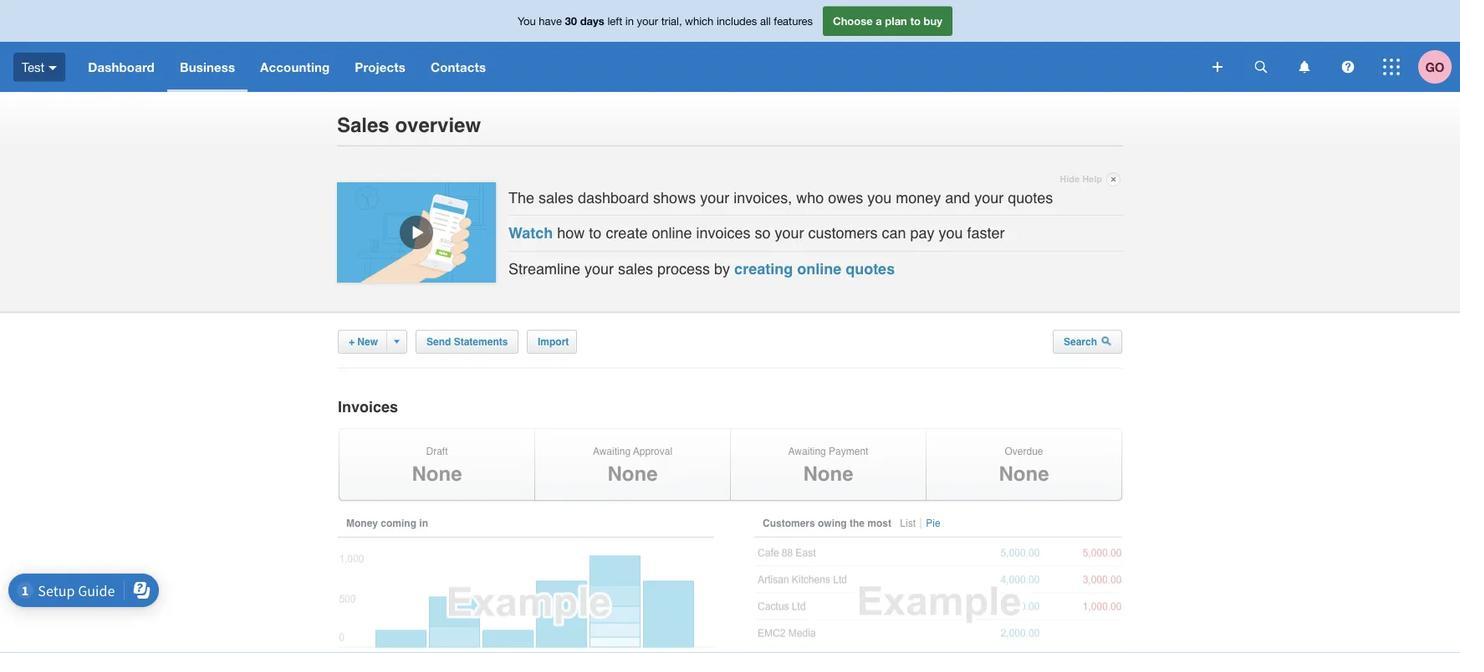 Task type: vqa. For each thing, say whether or not it's contained in the screenshot.
+ New
yes



Task type: locate. For each thing, give the bounding box(es) containing it.
in
[[626, 14, 634, 27], [419, 518, 428, 530]]

2 none from the left
[[608, 463, 658, 486]]

you right pay
[[939, 225, 963, 242]]

2 awaiting from the left
[[789, 446, 826, 458]]

svg image
[[1384, 59, 1400, 75], [1255, 61, 1268, 73]]

create
[[606, 225, 648, 242]]

to
[[911, 14, 921, 27], [589, 225, 602, 242]]

you right owes
[[868, 189, 892, 206]]

sales down create
[[618, 260, 653, 278]]

creating
[[735, 260, 793, 278]]

0 horizontal spatial to
[[589, 225, 602, 242]]

svg image inside 'test' popup button
[[49, 66, 57, 70]]

dashboard link
[[75, 42, 167, 92]]

includes
[[717, 14, 757, 27]]

your left the trial,
[[637, 14, 658, 27]]

0 vertical spatial online
[[652, 225, 692, 242]]

quotes
[[1008, 189, 1054, 206], [846, 260, 895, 278]]

approval
[[633, 446, 673, 458]]

owes
[[828, 189, 864, 206]]

to right how
[[589, 225, 602, 242]]

0 vertical spatial to
[[911, 14, 921, 27]]

awaiting for awaiting approval none
[[593, 446, 631, 458]]

to left buy
[[911, 14, 921, 27]]

test
[[22, 60, 45, 74]]

a
[[876, 14, 882, 27]]

overdue
[[1005, 446, 1044, 458]]

sales right the
[[539, 189, 574, 206]]

search
[[1064, 336, 1100, 348]]

navigation
[[75, 42, 1201, 92]]

in right left
[[626, 14, 634, 27]]

0 horizontal spatial sales
[[539, 189, 574, 206]]

pay
[[911, 225, 935, 242]]

0 horizontal spatial awaiting
[[593, 446, 631, 458]]

features
[[774, 14, 813, 27]]

pie
[[926, 518, 941, 530]]

0 vertical spatial you
[[868, 189, 892, 206]]

1 horizontal spatial awaiting
[[789, 446, 826, 458]]

most
[[868, 518, 892, 530]]

list
[[900, 518, 916, 530]]

0 horizontal spatial svg image
[[1255, 61, 1268, 73]]

days
[[580, 14, 605, 27]]

sales
[[539, 189, 574, 206], [618, 260, 653, 278]]

1 vertical spatial you
[[939, 225, 963, 242]]

which
[[685, 14, 714, 27]]

banner
[[0, 0, 1461, 92]]

left
[[608, 14, 623, 27]]

awaiting inside awaiting payment none
[[789, 446, 826, 458]]

awaiting inside awaiting approval none
[[593, 446, 631, 458]]

1 awaiting from the left
[[593, 446, 631, 458]]

1 vertical spatial in
[[419, 518, 428, 530]]

none down approval
[[608, 463, 658, 486]]

0 horizontal spatial quotes
[[846, 260, 895, 278]]

1 none from the left
[[412, 463, 462, 486]]

coming
[[381, 518, 417, 530]]

awaiting
[[593, 446, 631, 458], [789, 446, 826, 458]]

0 horizontal spatial online
[[652, 225, 692, 242]]

online down customers
[[797, 260, 842, 278]]

1 horizontal spatial sales
[[618, 260, 653, 278]]

pie link
[[925, 518, 945, 530]]

streamline
[[509, 260, 581, 278]]

accounting
[[260, 59, 330, 74]]

help
[[1083, 174, 1103, 184]]

buy
[[924, 14, 943, 27]]

none down draft
[[412, 463, 462, 486]]

go
[[1426, 59, 1445, 74]]

online down shows
[[652, 225, 692, 242]]

0 vertical spatial sales
[[539, 189, 574, 206]]

your down create
[[585, 260, 614, 278]]

3 none from the left
[[804, 463, 854, 486]]

+
[[349, 336, 355, 348]]

awaiting left payment
[[789, 446, 826, 458]]

money
[[896, 189, 941, 206]]

invoices,
[[734, 189, 792, 206]]

none down overdue
[[999, 463, 1050, 486]]

1 horizontal spatial you
[[939, 225, 963, 242]]

search link
[[1053, 330, 1123, 354]]

money
[[346, 518, 378, 530]]

quotes left the hide help link
[[1008, 189, 1054, 206]]

customers
[[809, 225, 878, 242]]

1 horizontal spatial online
[[797, 260, 842, 278]]

hide help link
[[1060, 170, 1121, 189]]

none down payment
[[804, 463, 854, 486]]

go button
[[1419, 42, 1461, 92]]

the
[[850, 518, 865, 530]]

0 horizontal spatial you
[[868, 189, 892, 206]]

svg image
[[1300, 61, 1311, 73], [1342, 61, 1355, 73], [1213, 62, 1223, 72], [49, 66, 57, 70]]

quotes down can in the right of the page
[[846, 260, 895, 278]]

1 horizontal spatial in
[[626, 14, 634, 27]]

your up invoices
[[700, 189, 730, 206]]

online
[[652, 225, 692, 242], [797, 260, 842, 278]]

search image
[[1102, 336, 1112, 346]]

send statements
[[427, 336, 508, 348]]

you
[[868, 189, 892, 206], [939, 225, 963, 242]]

invoices
[[338, 398, 398, 415]]

owing
[[818, 518, 847, 530]]

in right coming
[[419, 518, 428, 530]]

navigation containing dashboard
[[75, 42, 1201, 92]]

watch how to create online invoices so your customers can pay you faster
[[509, 225, 1005, 242]]

contacts
[[431, 59, 486, 74]]

all
[[760, 14, 771, 27]]

awaiting left approval
[[593, 446, 631, 458]]

can
[[882, 225, 907, 242]]

1 horizontal spatial quotes
[[1008, 189, 1054, 206]]

your
[[637, 14, 658, 27], [700, 189, 730, 206], [975, 189, 1004, 206], [775, 225, 804, 242], [585, 260, 614, 278]]

0 vertical spatial in
[[626, 14, 634, 27]]

1 horizontal spatial to
[[911, 14, 921, 27]]

draft
[[426, 446, 448, 458]]



Task type: describe. For each thing, give the bounding box(es) containing it.
hide
[[1060, 174, 1080, 184]]

by
[[715, 260, 730, 278]]

import
[[538, 336, 569, 348]]

1 horizontal spatial svg image
[[1384, 59, 1400, 75]]

payment
[[829, 446, 869, 458]]

you have 30 days left in your trial, which includes all features
[[518, 14, 813, 27]]

new
[[358, 336, 378, 348]]

1 vertical spatial online
[[797, 260, 842, 278]]

your right and
[[975, 189, 1004, 206]]

accounting button
[[248, 42, 342, 92]]

money coming in
[[346, 518, 428, 530]]

dashboard
[[578, 189, 649, 206]]

overview
[[395, 114, 481, 137]]

faster
[[968, 225, 1005, 242]]

customers owing the most
[[763, 518, 895, 530]]

overdue none
[[999, 446, 1050, 486]]

awaiting approval none
[[593, 446, 673, 486]]

choose a plan to buy
[[833, 14, 943, 27]]

choose
[[833, 14, 873, 27]]

how
[[557, 225, 585, 242]]

sales
[[337, 114, 390, 137]]

the
[[509, 189, 535, 206]]

awaiting payment none
[[789, 446, 869, 486]]

+ new
[[349, 336, 378, 348]]

0 vertical spatial quotes
[[1008, 189, 1054, 206]]

have
[[539, 14, 562, 27]]

who
[[797, 189, 824, 206]]

send
[[427, 336, 451, 348]]

0 horizontal spatial in
[[419, 518, 428, 530]]

projects
[[355, 59, 406, 74]]

1 vertical spatial sales
[[618, 260, 653, 278]]

to inside banner
[[911, 14, 921, 27]]

you
[[518, 14, 536, 27]]

draft none
[[412, 446, 462, 486]]

contacts button
[[418, 42, 499, 92]]

streamline your sales process by creating online quotes
[[509, 260, 895, 278]]

shows
[[653, 189, 696, 206]]

so
[[755, 225, 771, 242]]

projects button
[[342, 42, 418, 92]]

none inside awaiting approval none
[[608, 463, 658, 486]]

list link
[[899, 518, 922, 530]]

the sales dashboard shows your invoices, who owes you money and your quotes
[[509, 189, 1054, 206]]

+ new link
[[338, 330, 407, 354]]

and
[[946, 189, 971, 206]]

sales overview
[[337, 114, 481, 137]]

business button
[[167, 42, 248, 92]]

business
[[180, 59, 235, 74]]

creating online quotes link
[[735, 260, 895, 278]]

process
[[658, 260, 710, 278]]

1 vertical spatial quotes
[[846, 260, 895, 278]]

none inside awaiting payment none
[[804, 463, 854, 486]]

awaiting for awaiting payment none
[[789, 446, 826, 458]]

your right so at the top of page
[[775, 225, 804, 242]]

statements
[[454, 336, 508, 348]]

banner containing dashboard
[[0, 0, 1461, 92]]

customers
[[763, 518, 815, 530]]

hide help
[[1060, 174, 1103, 184]]

plan
[[885, 14, 908, 27]]

test button
[[0, 42, 75, 92]]

watch
[[509, 225, 553, 242]]

watch link
[[509, 225, 553, 242]]

send statements link
[[416, 330, 519, 354]]

trial,
[[662, 14, 682, 27]]

import link
[[527, 330, 577, 354]]

30
[[565, 14, 577, 27]]

1 vertical spatial to
[[589, 225, 602, 242]]

4 none from the left
[[999, 463, 1050, 486]]

dashboard
[[88, 59, 155, 74]]

invoices
[[696, 225, 751, 242]]



